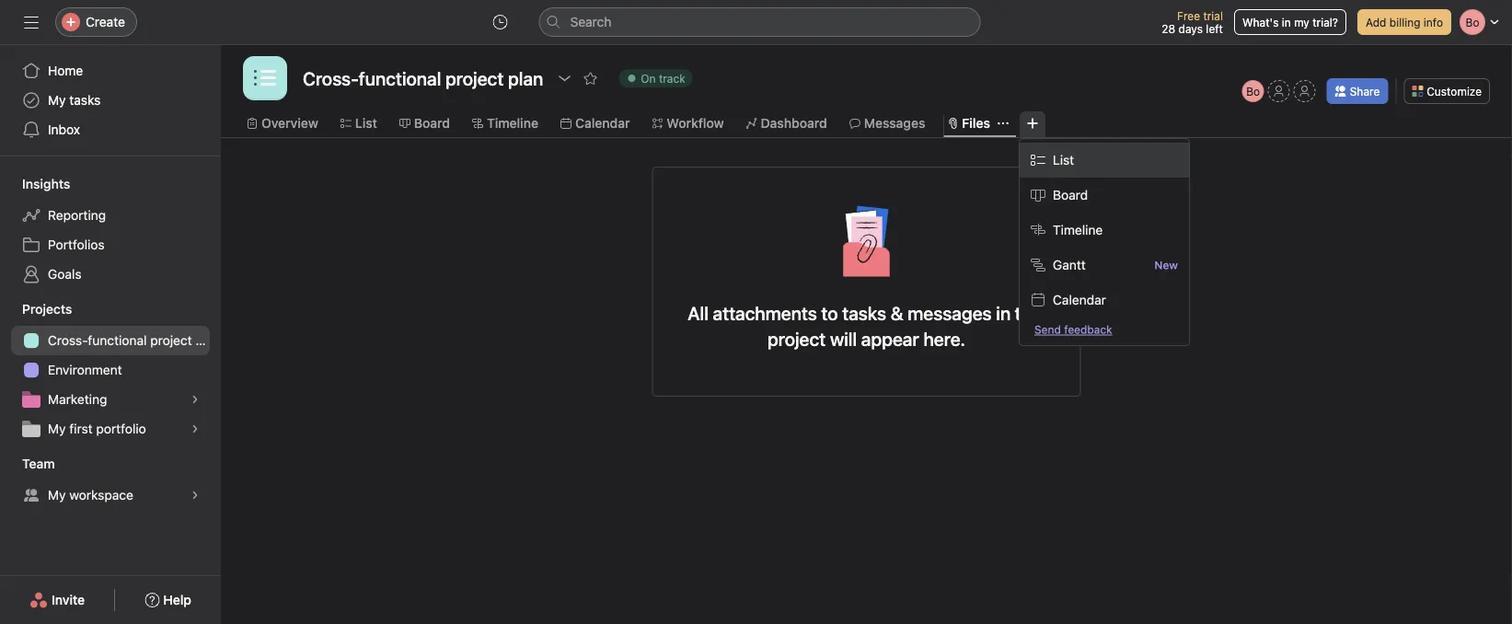 Task type: locate. For each thing, give the bounding box(es) containing it.
portfolio
[[96, 421, 146, 436]]

all attachments to tasks & messages in this project will appear here.
[[688, 302, 1046, 349]]

board
[[414, 116, 450, 131], [1053, 187, 1088, 203]]

cross-functional project plan
[[48, 333, 221, 348]]

in left my
[[1282, 16, 1292, 29]]

on track
[[641, 72, 686, 85]]

1 vertical spatial list
[[1053, 152, 1075, 168]]

&
[[891, 302, 904, 324]]

hide sidebar image
[[24, 15, 39, 29]]

tasks left &
[[843, 302, 887, 324]]

new
[[1155, 259, 1179, 272]]

my inside my tasks link
[[48, 93, 66, 108]]

my tasks
[[48, 93, 101, 108]]

list menu item
[[1020, 143, 1190, 178]]

0 horizontal spatial list
[[355, 116, 377, 131]]

share button
[[1327, 78, 1389, 104]]

what's in my trial? button
[[1235, 9, 1347, 35]]

timeline link
[[472, 113, 539, 134]]

insights element
[[0, 168, 221, 293]]

in left this
[[996, 302, 1011, 324]]

board link
[[399, 113, 450, 134]]

in
[[1282, 16, 1292, 29], [996, 302, 1011, 324]]

track
[[659, 72, 686, 85]]

0 horizontal spatial timeline
[[487, 116, 539, 131]]

1 horizontal spatial project
[[768, 328, 826, 349]]

list inside menu item
[[1053, 152, 1075, 168]]

my
[[48, 93, 66, 108], [48, 421, 66, 436], [48, 488, 66, 503]]

tasks
[[69, 93, 101, 108], [843, 302, 887, 324]]

board down list menu item
[[1053, 187, 1088, 203]]

share
[[1350, 85, 1380, 98]]

1 vertical spatial in
[[996, 302, 1011, 324]]

messages
[[864, 116, 926, 131]]

environment
[[48, 362, 122, 377]]

1 my from the top
[[48, 93, 66, 108]]

global element
[[0, 45, 221, 156]]

insights
[[22, 176, 70, 192]]

customize
[[1427, 85, 1482, 98]]

list for list link
[[355, 116, 377, 131]]

1 horizontal spatial tasks
[[843, 302, 887, 324]]

0 horizontal spatial in
[[996, 302, 1011, 324]]

1 horizontal spatial list
[[1053, 152, 1075, 168]]

project left the plan
[[150, 333, 192, 348]]

tab actions image
[[998, 118, 1009, 129]]

my for my workspace
[[48, 488, 66, 503]]

project
[[768, 328, 826, 349], [150, 333, 192, 348]]

None text field
[[298, 62, 548, 95]]

send
[[1035, 323, 1061, 336]]

invite
[[52, 592, 85, 608]]

see details, marketing image
[[190, 394, 201, 405]]

0 vertical spatial tasks
[[69, 93, 101, 108]]

0 vertical spatial in
[[1282, 16, 1292, 29]]

search list box
[[539, 7, 981, 37]]

calendar up the send feedback
[[1053, 292, 1107, 308]]

my left the first
[[48, 421, 66, 436]]

calendar inside 'link'
[[575, 116, 630, 131]]

0 vertical spatial my
[[48, 93, 66, 108]]

bo button
[[1243, 80, 1265, 102]]

gantt
[[1053, 257, 1086, 273]]

my inside my first portfolio link
[[48, 421, 66, 436]]

list for list menu item
[[1053, 152, 1075, 168]]

0 horizontal spatial board
[[414, 116, 450, 131]]

project down attachments
[[768, 328, 826, 349]]

my for my tasks
[[48, 93, 66, 108]]

free
[[1178, 9, 1201, 22]]

billing
[[1390, 16, 1421, 29]]

workflow
[[667, 116, 724, 131]]

messages link
[[850, 113, 926, 134]]

1 vertical spatial board
[[1053, 187, 1088, 203]]

my up the inbox
[[48, 93, 66, 108]]

insights button
[[0, 175, 70, 193]]

1 horizontal spatial timeline
[[1053, 222, 1103, 238]]

on track button
[[611, 65, 701, 91]]

list
[[355, 116, 377, 131], [1053, 152, 1075, 168]]

environment link
[[11, 355, 210, 385]]

add billing info
[[1366, 16, 1444, 29]]

1 horizontal spatial board
[[1053, 187, 1088, 203]]

2 vertical spatial my
[[48, 488, 66, 503]]

functional
[[88, 333, 147, 348]]

team button
[[0, 455, 55, 473]]

board left timeline "link"
[[414, 116, 450, 131]]

in inside button
[[1282, 16, 1292, 29]]

cross-functional project plan link
[[11, 326, 221, 355]]

0 vertical spatial calendar
[[575, 116, 630, 131]]

dashboard link
[[746, 113, 828, 134]]

timeline left calendar 'link'
[[487, 116, 539, 131]]

3 my from the top
[[48, 488, 66, 503]]

portfolios
[[48, 237, 105, 252]]

0 horizontal spatial project
[[150, 333, 192, 348]]

1 vertical spatial timeline
[[1053, 222, 1103, 238]]

timeline
[[487, 116, 539, 131], [1053, 222, 1103, 238]]

timeline inside "link"
[[487, 116, 539, 131]]

what's
[[1243, 16, 1279, 29]]

0 vertical spatial list
[[355, 116, 377, 131]]

my inside my workspace link
[[48, 488, 66, 503]]

workspace
[[69, 488, 133, 503]]

my tasks link
[[11, 86, 210, 115]]

calendar down add to starred image
[[575, 116, 630, 131]]

teams element
[[0, 447, 221, 514]]

1 vertical spatial my
[[48, 421, 66, 436]]

add to starred image
[[583, 71, 598, 86]]

add
[[1366, 16, 1387, 29]]

2 my from the top
[[48, 421, 66, 436]]

search button
[[539, 7, 981, 37]]

0 horizontal spatial calendar
[[575, 116, 630, 131]]

show options image
[[557, 71, 572, 86]]

0 horizontal spatial tasks
[[69, 93, 101, 108]]

my down the team
[[48, 488, 66, 503]]

0 vertical spatial board
[[414, 116, 450, 131]]

timeline up gantt
[[1053, 222, 1103, 238]]

tasks down home
[[69, 93, 101, 108]]

dashboard
[[761, 116, 828, 131]]

inbox
[[48, 122, 80, 137]]

1 vertical spatial tasks
[[843, 302, 887, 324]]

1 vertical spatial calendar
[[1053, 292, 1107, 308]]

0 vertical spatial timeline
[[487, 116, 539, 131]]

1 horizontal spatial in
[[1282, 16, 1292, 29]]

history image
[[493, 15, 508, 29]]

portfolios link
[[11, 230, 210, 260]]

home link
[[11, 56, 210, 86]]



Task type: vqa. For each thing, say whether or not it's contained in the screenshot.
Files link
yes



Task type: describe. For each thing, give the bounding box(es) containing it.
bo
[[1247, 85, 1261, 98]]

28
[[1162, 22, 1176, 35]]

my for my first portfolio
[[48, 421, 66, 436]]

search
[[570, 14, 612, 29]]

my
[[1295, 16, 1310, 29]]

in inside the all attachments to tasks & messages in this project will appear here.
[[996, 302, 1011, 324]]

overview
[[261, 116, 318, 131]]

list link
[[341, 113, 377, 134]]

list image
[[254, 67, 276, 89]]

reporting
[[48, 208, 106, 223]]

goals
[[48, 267, 82, 282]]

send feedback
[[1035, 323, 1113, 336]]

projects
[[22, 302, 72, 317]]

what's in my trial?
[[1243, 16, 1339, 29]]

on
[[641, 72, 656, 85]]

feedback
[[1065, 323, 1113, 336]]

create button
[[55, 7, 137, 37]]

my workspace
[[48, 488, 133, 503]]

projects element
[[0, 293, 221, 447]]

workflow link
[[652, 113, 724, 134]]

files
[[963, 116, 991, 131]]

calendar link
[[561, 113, 630, 134]]

goals link
[[11, 260, 210, 289]]

create
[[86, 14, 125, 29]]

tasks inside the all attachments to tasks & messages in this project will appear here.
[[843, 302, 887, 324]]

see details, my workspace image
[[190, 490, 201, 501]]

messages
[[908, 302, 992, 324]]

days
[[1179, 22, 1203, 35]]

my workspace link
[[11, 481, 210, 510]]

marketing
[[48, 392, 107, 407]]

home
[[48, 63, 83, 78]]

plan
[[196, 333, 221, 348]]

trial
[[1204, 9, 1224, 22]]

my first portfolio link
[[11, 414, 210, 444]]

projects button
[[0, 300, 72, 319]]

team
[[22, 456, 55, 471]]

overview link
[[247, 113, 318, 134]]

see details, my first portfolio image
[[190, 424, 201, 435]]

marketing link
[[11, 385, 210, 414]]

trial?
[[1313, 16, 1339, 29]]

files link
[[948, 113, 991, 134]]

first
[[69, 421, 93, 436]]

my first portfolio
[[48, 421, 146, 436]]

1 horizontal spatial calendar
[[1053, 292, 1107, 308]]

all
[[688, 302, 709, 324]]

info
[[1424, 16, 1444, 29]]

left
[[1206, 22, 1224, 35]]

cross-
[[48, 333, 88, 348]]

help
[[163, 592, 191, 608]]

attachments
[[713, 302, 817, 324]]

will
[[830, 328, 857, 349]]

to
[[822, 302, 838, 324]]

send feedback link
[[1035, 321, 1113, 338]]

add billing info button
[[1358, 9, 1452, 35]]

inbox link
[[11, 115, 210, 145]]

reporting link
[[11, 201, 210, 230]]

add tab image
[[1026, 116, 1040, 131]]

tasks inside global element
[[69, 93, 101, 108]]

invite button
[[18, 584, 97, 617]]

help button
[[133, 584, 203, 617]]

this
[[1015, 302, 1046, 324]]

customize button
[[1404, 78, 1491, 104]]

appear here.
[[862, 328, 966, 349]]

project inside the all attachments to tasks & messages in this project will appear here.
[[768, 328, 826, 349]]

free trial 28 days left
[[1162, 9, 1224, 35]]



